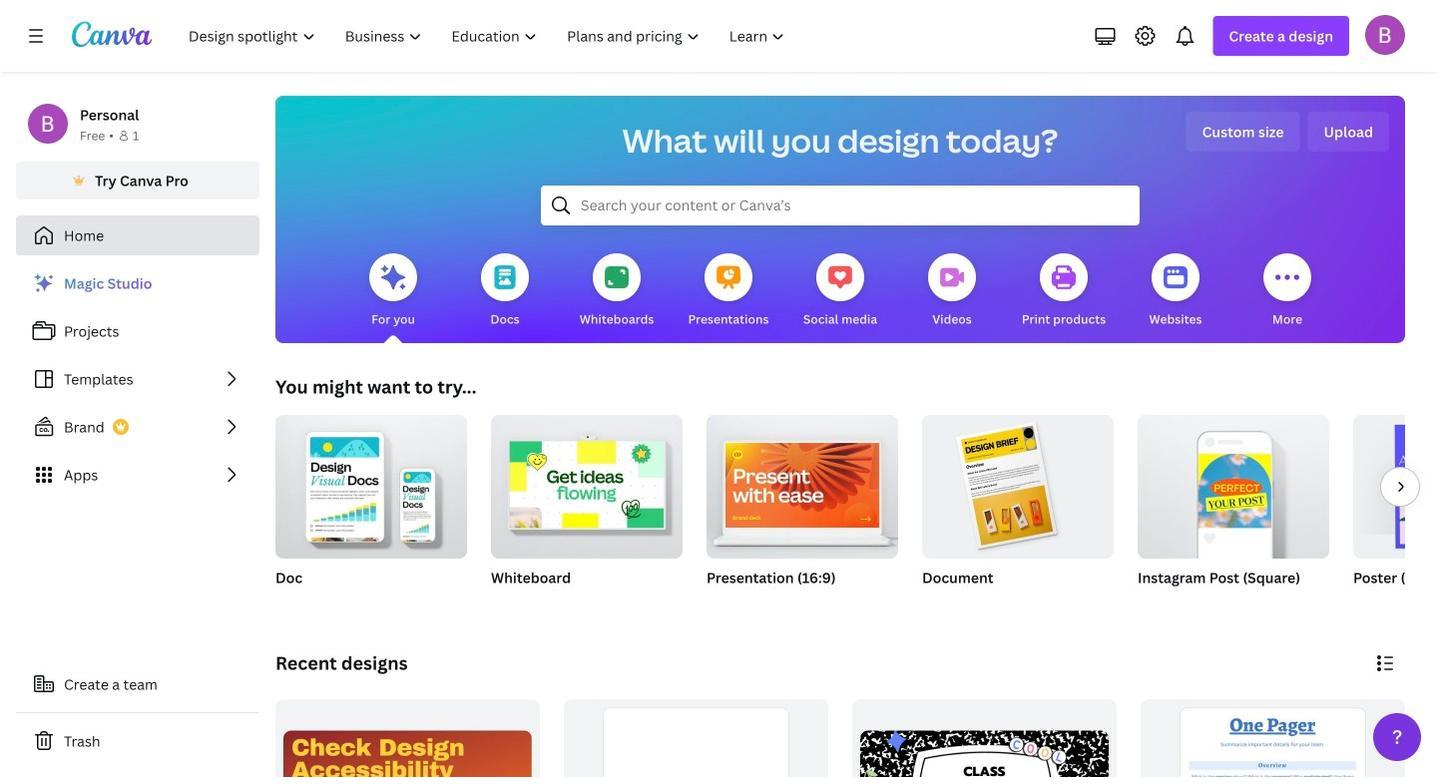 Task type: describe. For each thing, give the bounding box(es) containing it.
bob builder image
[[1365, 15, 1405, 55]]

top level navigation element
[[176, 16, 802, 56]]



Task type: vqa. For each thing, say whether or not it's contained in the screenshot.
group
yes



Task type: locate. For each thing, give the bounding box(es) containing it.
None search field
[[541, 186, 1140, 226]]

group
[[275, 407, 467, 613], [275, 407, 467, 559], [491, 407, 683, 613], [491, 407, 683, 559], [707, 407, 898, 613], [707, 407, 898, 559], [922, 415, 1114, 613], [922, 415, 1114, 559], [1138, 415, 1329, 613], [1353, 415, 1437, 613], [275, 700, 540, 778], [564, 700, 828, 778]]

list
[[16, 263, 260, 495]]

Search search field
[[581, 187, 1100, 225]]



